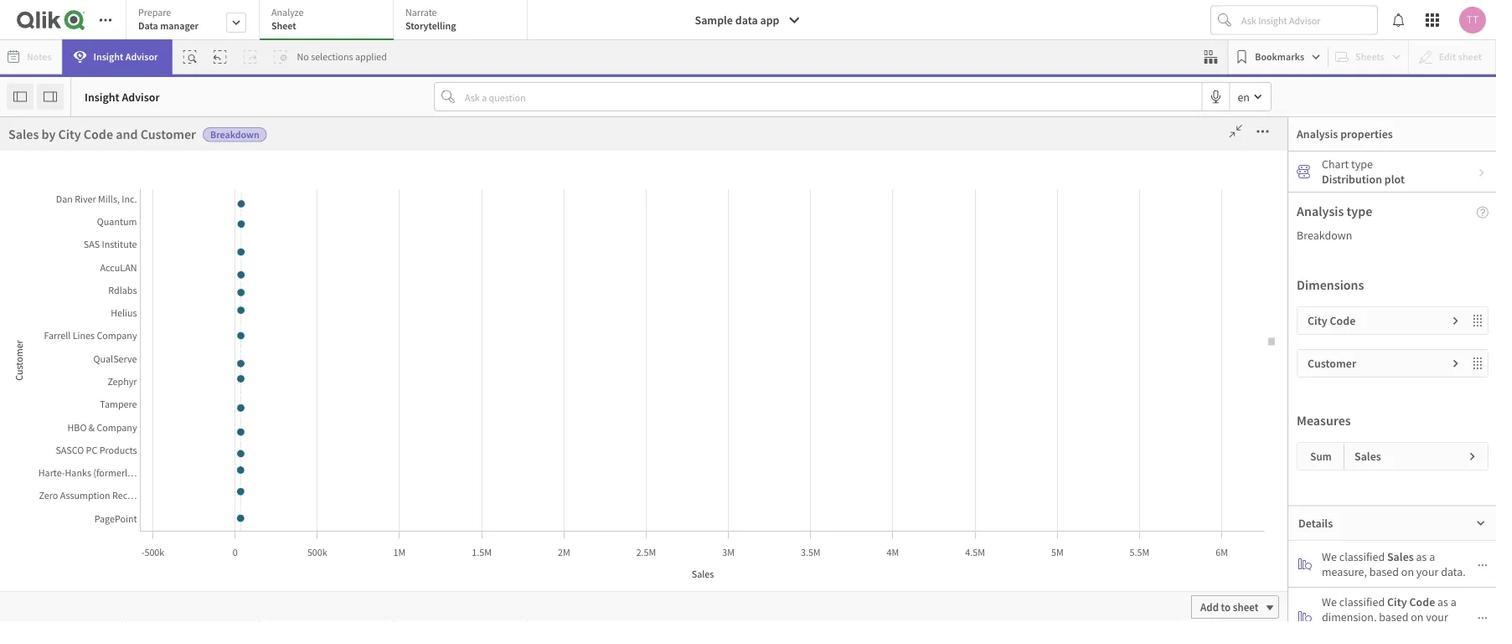 Task type: vqa. For each thing, say whether or not it's contained in the screenshot.
Cost
yes



Task type: describe. For each thing, give the bounding box(es) containing it.
bookmarks
[[1256, 50, 1305, 63]]

prepare data manager
[[138, 6, 199, 32]]

cancel
[[1227, 137, 1261, 152]]

insights inside ". save any insights you discover to this sheet."
[[449, 483, 487, 498]]

below
[[649, 186, 700, 211]]

choose an option below to get started adding to this sheet...
[[497, 186, 1000, 211]]

use
[[892, 412, 912, 427]]

insight advisor inside dropdown button
[[94, 50, 158, 63]]

classified for measure,
[[1340, 549, 1386, 565]]

sheet. for analytics
[[974, 460, 1003, 475]]

customer inside menu item
[[95, 328, 142, 343]]

explore your data directly or let qlik generate insights for you with
[[445, 412, 619, 450]]

selections
[[311, 50, 353, 63]]

new for create
[[945, 378, 970, 395]]

find new insights in the data using
[[664, 412, 833, 427]]

to inside to start creating visualizations and build your new sheet.
[[1003, 412, 1013, 427]]

items
[[47, 203, 70, 216]]

we classified city code
[[1323, 595, 1436, 610]]

1 horizontal spatial more image
[[1250, 123, 1277, 140]]

as a measure, based on your data.
[[1323, 549, 1467, 580]]

of
[[850, 375, 862, 391]]

dimensions
[[1297, 277, 1365, 293]]

insight inside dropdown button
[[94, 50, 123, 63]]

invoice number button
[[86, 529, 219, 544]]

a for have a question?
[[731, 378, 738, 395]]

. for question?
[[801, 435, 803, 450]]

0 vertical spatial small image
[[1478, 168, 1488, 178]]

%key
[[95, 194, 123, 209]]

1 vertical spatial and
[[396, 375, 418, 391]]

adding
[[819, 186, 878, 211]]

invoice date button
[[86, 496, 219, 511]]

analyze image for dimension,
[[1299, 611, 1313, 623]]

analyze
[[272, 6, 304, 19]]

0 vertical spatial add to sheet button
[[1164, 310, 1252, 334]]

start
[[1016, 412, 1038, 427]]

qlik
[[600, 412, 619, 427]]

sum button
[[1298, 443, 1345, 470]]

city code button
[[86, 261, 219, 276]]

sample data app
[[695, 13, 780, 28]]

grosssales
[[95, 462, 148, 477]]

1 horizontal spatial by
[[321, 375, 336, 391]]

prepare
[[138, 6, 171, 19]]

this inside . any found insights can be saved to this sheet.
[[814, 460, 833, 475]]

app
[[761, 13, 780, 28]]

ask insight advisor
[[704, 436, 790, 450]]

1 vertical spatial sheet
[[964, 414, 990, 428]]

in
[[752, 412, 761, 427]]

customer up edit
[[914, 375, 970, 391]]

terry turtle image
[[1460, 7, 1487, 34]]

1 master items button from the left
[[0, 172, 85, 225]]

sheet...
[[938, 186, 1000, 211]]

you inside ". save any insights you discover to this sheet."
[[489, 483, 507, 498]]

this inside ". save any insights you discover to this sheet."
[[566, 483, 584, 498]]

2 horizontal spatial this
[[903, 186, 934, 211]]

plot
[[1385, 172, 1406, 187]]

1 vertical spatial insight advisor
[[85, 89, 160, 104]]

cancel button
[[1213, 131, 1275, 158]]

we classified sales
[[1323, 549, 1415, 565]]

0 vertical spatial add
[[1173, 315, 1192, 329]]

data inside button
[[736, 13, 758, 28]]

chart
[[1323, 157, 1350, 172]]

have a question?
[[700, 378, 797, 395]]

%key button
[[86, 194, 219, 209]]

have
[[700, 378, 729, 395]]

number for invoice number
[[132, 529, 172, 544]]

exit full screen image
[[1223, 123, 1250, 140]]

date inside menu item
[[154, 496, 177, 511]]

customer button
[[86, 328, 219, 343]]

insights inside . any found insights can be saved to this sheet.
[[696, 460, 734, 475]]

1 vertical spatial insight
[[85, 89, 120, 104]]

insight advisor button
[[63, 39, 172, 75]]

2 fields button from the left
[[2, 117, 85, 170]]

to inside ". save any insights you discover to this sheet."
[[553, 483, 563, 498]]

chart type distribution plot
[[1323, 157, 1406, 187]]

discover
[[510, 483, 551, 498]]

0 vertical spatial sales by city code and customer
[[8, 126, 196, 142]]

edit sheet
[[943, 414, 990, 428]]

invoice number menu item
[[86, 521, 251, 554]]

we for as a dimension, based on you
[[1323, 595, 1338, 610]]

city code menu item
[[86, 252, 251, 286]]

based for sales
[[1370, 565, 1400, 580]]

measure,
[[1323, 565, 1368, 580]]

en
[[1238, 89, 1251, 104]]

narrate
[[406, 6, 437, 19]]

smart search image
[[183, 50, 197, 64]]

let
[[585, 412, 598, 427]]

based for city code
[[1380, 610, 1409, 623]]

2 vertical spatial insight
[[722, 436, 753, 450]]

1 vertical spatial the
[[763, 412, 780, 427]]

edit
[[943, 414, 962, 428]]

customer number
[[95, 362, 185, 377]]

0.00% application
[[0, 0, 1497, 623]]

1 vertical spatial sales by city code and customer
[[288, 375, 476, 391]]

1 vertical spatial breakdown
[[1297, 228, 1353, 243]]

applied
[[355, 50, 387, 63]]

creating
[[886, 438, 926, 453]]

to inside . any found insights can be saved to this sheet.
[[802, 460, 812, 475]]

cost
[[95, 295, 116, 310]]

customer up %key menu item
[[140, 126, 196, 142]]

Search assets text field
[[86, 119, 251, 149]]

find
[[664, 412, 686, 427]]

explore for explore the data
[[485, 378, 529, 395]]

en button
[[1231, 83, 1272, 111]]

auto-
[[266, 136, 297, 153]]

analytics
[[972, 378, 1024, 395]]

move image for customer
[[1472, 357, 1489, 370]]

date menu item
[[86, 386, 251, 420]]

hide assets image
[[13, 90, 27, 104]]

details
[[1299, 516, 1334, 531]]

properties
[[1341, 127, 1394, 142]]

number for customer number
[[144, 362, 185, 377]]

directly
[[533, 412, 570, 427]]

code inside city code menu item
[[116, 261, 141, 276]]

sheet
[[272, 19, 296, 32]]

customer up measures
[[1308, 356, 1357, 371]]

2 vertical spatial city code
[[1308, 313, 1356, 329]]

0 vertical spatial and
[[116, 126, 138, 142]]

0 horizontal spatial by
[[42, 126, 56, 142]]

1 horizontal spatial add
[[1201, 601, 1220, 614]]

data inside explore your data directly or let qlik generate insights for you with
[[509, 412, 531, 427]]

city code inside menu item
[[95, 261, 141, 276]]

analyze sheet
[[272, 6, 304, 32]]

small image for customer
[[1452, 359, 1462, 369]]

can
[[736, 460, 754, 475]]

distribution
[[1323, 172, 1383, 187]]

advisor inside dropdown button
[[125, 50, 158, 63]]

data left using
[[782, 412, 804, 427]]

customer inside menu item
[[95, 362, 142, 377]]

analyze image for measure,
[[1299, 558, 1313, 571]]

choose
[[497, 186, 560, 211]]

generate
[[460, 435, 503, 450]]

sample data app button
[[685, 7, 812, 34]]

create
[[905, 378, 943, 395]]



Task type: locate. For each thing, give the bounding box(es) containing it.
sheet. inside ". save any insights you discover to this sheet."
[[586, 483, 616, 498]]

0 horizontal spatial .
[[564, 458, 567, 473]]

0 horizontal spatial a
[[731, 378, 738, 395]]

the up directly
[[531, 378, 551, 395]]

tab list containing prepare
[[126, 0, 534, 42]]

add to sheet
[[1173, 315, 1232, 329], [1201, 601, 1259, 614]]

1 vertical spatial add to sheet button
[[1192, 596, 1280, 619]]

sheet. down can
[[734, 483, 763, 498]]

bookmarks button
[[1232, 44, 1325, 70]]

on down as a measure, based on your data.
[[1412, 610, 1424, 623]]

invoice date
[[117, 496, 177, 511]]

based inside as a measure, based on your data.
[[1370, 565, 1400, 580]]

number down invoice date "button"
[[132, 529, 172, 544]]

type right the chart at the right top of the page
[[1352, 157, 1374, 172]]

sheet. for data
[[586, 483, 616, 498]]

1 horizontal spatial .
[[801, 435, 803, 450]]

2 master items button from the left
[[2, 172, 85, 225]]

2 horizontal spatial sheet.
[[974, 460, 1003, 475]]

your down visualizations
[[926, 460, 948, 475]]

1 vertical spatial more image
[[718, 372, 745, 389]]

data.
[[1442, 565, 1467, 580]]

distributionplot image
[[1297, 165, 1311, 179]]

analysis for analysis properties
[[1297, 127, 1339, 142]]

0 vertical spatial insight
[[94, 50, 123, 63]]

data
[[736, 13, 758, 28], [553, 378, 579, 395], [509, 412, 531, 427], [782, 412, 804, 427]]

classified down measure,
[[1340, 595, 1386, 610]]

0 vertical spatial advisor
[[125, 50, 158, 63]]

your up 'generate'
[[484, 412, 506, 427]]

new down visualizations
[[951, 460, 971, 475]]

city code up cost
[[95, 261, 141, 276]]

classified for dimension,
[[1340, 595, 1386, 610]]

invoice down invoice date at the bottom
[[95, 529, 130, 544]]

your inside as a measure, based on your data.
[[1417, 565, 1439, 580]]

based up we classified city code at right
[[1370, 565, 1400, 580]]

code
[[84, 126, 113, 142], [322, 194, 348, 209], [116, 261, 141, 276], [1331, 313, 1356, 329], [364, 375, 393, 391], [1410, 595, 1436, 610]]

2 horizontal spatial by
[[898, 375, 912, 391]]

add
[[1173, 315, 1192, 329], [1201, 601, 1220, 614]]

0 horizontal spatial the
[[531, 378, 551, 395]]

1 vertical spatial analyze image
[[1299, 611, 1313, 623]]

sheet for topmost "add to sheet" button
[[1206, 315, 1232, 329]]

a right the have
[[731, 378, 738, 395]]

0 horizontal spatial your
[[484, 412, 506, 427]]

customer down customer button
[[95, 362, 142, 377]]

1 vertical spatial move image
[[1472, 357, 1489, 370]]

0 vertical spatial city code
[[300, 194, 348, 209]]

advisor
[[125, 50, 158, 63], [122, 89, 160, 104], [756, 436, 790, 450]]

your left data.
[[1417, 565, 1439, 580]]

1 vertical spatial city code
[[95, 261, 141, 276]]

analysis type
[[1297, 203, 1373, 220]]

number down customer menu item
[[144, 362, 185, 377]]

1 vertical spatial new
[[688, 412, 709, 427]]

as inside "as a dimension, based on you"
[[1438, 595, 1449, 610]]

tab list inside 0.00% application
[[126, 0, 534, 42]]

1 we from the top
[[1323, 549, 1338, 565]]

2 analyze image from the top
[[1299, 611, 1313, 623]]

invoice for invoice number
[[95, 529, 130, 544]]

a for as a measure, based on your data.
[[1430, 549, 1436, 565]]

%key menu item
[[86, 185, 251, 219]]

customer number button
[[86, 362, 219, 377]]

you right for
[[562, 435, 580, 450]]

1 horizontal spatial explore
[[485, 378, 529, 395]]

Ask Insight Advisor text field
[[1239, 7, 1378, 34]]

new
[[945, 378, 970, 395], [688, 412, 709, 427], [951, 460, 971, 475]]

question?
[[741, 378, 797, 395]]

customer down cost
[[95, 328, 142, 343]]

1 horizontal spatial the
[[763, 412, 780, 427]]

help image
[[1478, 206, 1489, 218]]

city code down analysis on the top left of the page
[[300, 194, 348, 209]]

1 vertical spatial invoice
[[95, 529, 130, 544]]

as inside as a measure, based on your data.
[[1417, 549, 1428, 565]]

customer menu item
[[86, 319, 251, 353]]

2 move image from the top
[[1472, 357, 1489, 370]]

0 vertical spatial sheet
[[1206, 315, 1232, 329]]

manager
[[160, 19, 199, 32]]

the right in at the bottom
[[763, 412, 780, 427]]

0 horizontal spatial sheet
[[964, 414, 990, 428]]

1 vertical spatial date
[[154, 496, 177, 511]]

invoice for invoice date
[[117, 496, 152, 511]]

insight advisor down data
[[94, 50, 158, 63]]

0.00%
[[400, 127, 636, 244]]

2 horizontal spatial your
[[1417, 565, 1439, 580]]

2 vertical spatial small image
[[1452, 359, 1462, 369]]

. save any insights you discover to this sheet.
[[449, 458, 616, 498]]

any
[[806, 435, 824, 450]]

analyze image
[[1299, 558, 1313, 571], [1299, 611, 1313, 623]]

on for city
[[1412, 610, 1424, 623]]

1 vertical spatial advisor
[[122, 89, 160, 104]]

based right dimension,
[[1380, 610, 1409, 623]]

on
[[1402, 565, 1415, 580], [1412, 610, 1424, 623]]

small image
[[1478, 168, 1488, 178], [1452, 316, 1462, 326], [1452, 359, 1462, 369]]

menu
[[86, 185, 251, 623]]

. for data
[[564, 458, 567, 473]]

sample
[[695, 13, 733, 28]]

sheet. down visualizations
[[974, 460, 1003, 475]]

analysis up the chart at the right top of the page
[[1297, 127, 1339, 142]]

2 vertical spatial your
[[1417, 565, 1439, 580]]

invoice up invoice number
[[117, 496, 152, 511]]

this left sheet...
[[903, 186, 934, 211]]

insights left for
[[505, 435, 544, 450]]

1 horizontal spatial this
[[814, 460, 833, 475]]

1 vertical spatial as
[[1438, 595, 1449, 610]]

add to sheet for topmost "add to sheet" button
[[1173, 315, 1232, 329]]

1 vertical spatial on
[[1412, 610, 1424, 623]]

0 horizontal spatial sheet.
[[586, 483, 616, 498]]

ask
[[704, 436, 720, 450]]

new right find
[[688, 412, 709, 427]]

small image for city code
[[1452, 316, 1462, 326]]

move image
[[1472, 314, 1489, 328], [1472, 357, 1489, 370]]

1 horizontal spatial a
[[1430, 549, 1436, 565]]

a down data.
[[1452, 595, 1457, 610]]

selections tool image
[[1205, 50, 1218, 64]]

no selections applied
[[297, 50, 387, 63]]

invoice inside menu item
[[117, 496, 152, 511]]

to start creating visualizations and build your new sheet.
[[886, 412, 1044, 475]]

number
[[144, 362, 185, 377], [132, 529, 172, 544]]

2 vertical spatial and
[[997, 438, 1016, 453]]

desc
[[95, 429, 118, 444]]

1 horizontal spatial sheet
[[1206, 315, 1232, 329]]

as down data.
[[1438, 595, 1449, 610]]

customer up 'generate'
[[420, 375, 476, 391]]

started
[[756, 186, 815, 211]]

insight advisor
[[94, 50, 158, 63], [85, 89, 160, 104]]

master items button
[[0, 172, 85, 225], [2, 172, 85, 225]]

data left directly
[[509, 412, 531, 427]]

1 horizontal spatial and
[[396, 375, 418, 391]]

1 horizontal spatial date
[[154, 496, 177, 511]]

any
[[595, 458, 613, 473]]

type inside "chart type distribution plot"
[[1352, 157, 1374, 172]]

a left data.
[[1430, 549, 1436, 565]]

type for analysis
[[1347, 203, 1373, 220]]

and inside to start creating visualizations and build your new sheet.
[[997, 438, 1016, 453]]

explore the data
[[485, 378, 579, 395]]

0 horizontal spatial city code
[[95, 261, 141, 276]]

be
[[756, 460, 769, 475]]

a inside as a measure, based on your data.
[[1430, 549, 1436, 565]]

we
[[1323, 549, 1338, 565], [1323, 595, 1338, 610]]

2 vertical spatial a
[[1452, 595, 1457, 610]]

0 horizontal spatial breakdown
[[210, 128, 260, 141]]

sheet
[[1206, 315, 1232, 329], [964, 414, 990, 428], [1234, 601, 1259, 614]]

your inside to start creating visualizations and build your new sheet.
[[926, 460, 948, 475]]

invoice
[[117, 496, 152, 511], [95, 529, 130, 544]]

on inside as a measure, based on your data.
[[1402, 565, 1415, 580]]

0.00% button
[[289, 25, 747, 300]]

1 vertical spatial you
[[489, 483, 507, 498]]

overview of sales by customer
[[793, 375, 970, 391]]

insights down 'generate'
[[449, 483, 487, 498]]

2 vertical spatial advisor
[[756, 436, 790, 450]]

explore up 'generate'
[[445, 412, 482, 427]]

0 vertical spatial this
[[903, 186, 934, 211]]

and
[[116, 126, 138, 142], [396, 375, 418, 391], [997, 438, 1016, 453]]

0 vertical spatial add to sheet
[[1173, 315, 1232, 329]]

0 vertical spatial insight advisor
[[94, 50, 158, 63]]

0 horizontal spatial you
[[489, 483, 507, 498]]

date down grosssales menu item
[[154, 496, 177, 511]]

0 vertical spatial invoice
[[117, 496, 152, 511]]

hide properties image
[[44, 90, 57, 104]]

invoice date menu item
[[86, 487, 251, 521]]

0 horizontal spatial date
[[117, 395, 139, 410]]

explore for explore your data directly or let qlik generate insights for you with
[[445, 412, 482, 427]]

2 horizontal spatial city code
[[1308, 313, 1356, 329]]

analyze image left measure,
[[1299, 558, 1313, 571]]

insights left in at the bottom
[[711, 412, 749, 427]]

on up "as a dimension, based on you"
[[1402, 565, 1415, 580]]

option
[[589, 186, 645, 211]]

analysis down the 'distributionplot' image
[[1297, 203, 1345, 220]]

0 vertical spatial you
[[562, 435, 580, 450]]

2 horizontal spatial sheet
[[1234, 601, 1259, 614]]

small image
[[1468, 452, 1479, 462], [1477, 519, 1487, 529], [1479, 560, 1489, 571], [1479, 614, 1489, 623]]

1 vertical spatial small image
[[1452, 316, 1462, 326]]

you left 'discover'
[[489, 483, 507, 498]]

1 vertical spatial analysis
[[1297, 203, 1345, 220]]

analysis for analysis type
[[1297, 203, 1345, 220]]

measures
[[1297, 412, 1352, 429]]

1 horizontal spatial you
[[562, 435, 580, 450]]

grosssales button
[[86, 462, 219, 477]]

0 horizontal spatial and
[[116, 126, 138, 142]]

1 analysis from the top
[[1297, 127, 1339, 142]]

date down customer number
[[117, 395, 139, 410]]

with
[[583, 435, 604, 450]]

1 horizontal spatial your
[[926, 460, 948, 475]]

1 vertical spatial a
[[1430, 549, 1436, 565]]

city code
[[300, 194, 348, 209], [95, 261, 141, 276], [1308, 313, 1356, 329]]

or
[[572, 412, 583, 427]]

0 horizontal spatial this
[[566, 483, 584, 498]]

data
[[138, 19, 158, 32]]

. left any
[[801, 435, 803, 450]]

as a dimension, based on you
[[1323, 595, 1457, 623]]

create new analytics
[[905, 378, 1024, 395]]

saved
[[771, 460, 799, 475]]

move image for city code
[[1472, 314, 1489, 328]]

a
[[731, 378, 738, 395], [1430, 549, 1436, 565], [1452, 595, 1457, 610]]

a for as a dimension, based on you
[[1452, 595, 1457, 610]]

an
[[564, 186, 585, 211]]

invoice number
[[95, 529, 172, 544]]

more image down "en" popup button
[[1250, 123, 1277, 140]]

analysis
[[1297, 127, 1339, 142], [1297, 203, 1345, 220]]

explore up explore your data directly or let qlik generate insights for you with
[[485, 378, 529, 395]]

new inside to start creating visualizations and build your new sheet.
[[951, 460, 971, 475]]

1 vertical spatial .
[[564, 458, 567, 473]]

1 vertical spatial explore
[[445, 412, 482, 427]]

found
[[664, 460, 693, 475]]

2 vertical spatial sheet
[[1234, 601, 1259, 614]]

we for as a measure, based on your data.
[[1323, 549, 1338, 565]]

desc button
[[86, 429, 219, 444]]

0 vertical spatial based
[[1370, 565, 1400, 580]]

advisor down insight advisor dropdown button
[[122, 89, 160, 104]]

type for chart
[[1352, 157, 1374, 172]]

0 horizontal spatial sales by city code and customer
[[8, 126, 196, 142]]

1 horizontal spatial as
[[1438, 595, 1449, 610]]

0 vertical spatial analyze image
[[1299, 558, 1313, 571]]

customer number menu item
[[86, 353, 251, 386]]

analyze image left dimension,
[[1299, 611, 1313, 623]]

dimension,
[[1323, 610, 1378, 623]]

more image up find new insights in the data using
[[718, 372, 745, 389]]

by
[[42, 126, 56, 142], [321, 375, 336, 391], [898, 375, 912, 391]]

1 classified from the top
[[1340, 549, 1386, 565]]

2 analysis from the top
[[1297, 203, 1345, 220]]

explore
[[485, 378, 529, 395], [445, 412, 482, 427]]

1 fields button from the left
[[0, 117, 85, 170]]

data up or
[[553, 378, 579, 395]]

1 horizontal spatial city code
[[300, 194, 348, 209]]

insight advisor down insight advisor dropdown button
[[85, 89, 160, 104]]

sheet.
[[974, 460, 1003, 475], [586, 483, 616, 498], [734, 483, 763, 498]]

tab list
[[126, 0, 534, 42]]

2 vertical spatial this
[[566, 483, 584, 498]]

Ask a question text field
[[462, 83, 1202, 110]]

menu containing %key
[[86, 185, 251, 623]]

fields
[[31, 148, 56, 161]]

0 vertical spatial move image
[[1472, 314, 1489, 328]]

desc menu item
[[86, 420, 251, 453]]

you inside explore your data directly or let qlik generate insights for you with
[[562, 435, 580, 450]]

we down measure,
[[1323, 595, 1338, 610]]

insights down ask
[[696, 460, 734, 475]]

based inside "as a dimension, based on you"
[[1380, 610, 1409, 623]]

sheet. inside . any found insights can be saved to this sheet.
[[734, 483, 763, 498]]

0 vertical spatial number
[[144, 362, 185, 377]]

your inside explore your data directly or let qlik generate insights for you with
[[484, 412, 506, 427]]

on for sales
[[1402, 565, 1415, 580]]

. inside ". save any insights you discover to this sheet."
[[564, 458, 567, 473]]

1 horizontal spatial sheet.
[[734, 483, 763, 498]]

new for find
[[688, 412, 709, 427]]

0 vertical spatial on
[[1402, 565, 1415, 580]]

1 vertical spatial type
[[1347, 203, 1373, 220]]

1 horizontal spatial breakdown
[[1297, 228, 1353, 243]]

0 vertical spatial type
[[1352, 157, 1374, 172]]

overview
[[793, 375, 848, 391]]

0 vertical spatial more image
[[1250, 123, 1277, 140]]

1 vertical spatial this
[[814, 460, 833, 475]]

a inside "as a dimension, based on you"
[[1452, 595, 1457, 610]]

no
[[297, 50, 309, 63]]

0 vertical spatial we
[[1323, 549, 1338, 565]]

auto-analysis
[[266, 136, 344, 153]]

advisor up "be"
[[756, 436, 790, 450]]

more image
[[1250, 123, 1277, 140], [718, 372, 745, 389]]

date inside "menu item"
[[117, 395, 139, 410]]

1 move image from the top
[[1472, 314, 1489, 328]]

1 vertical spatial we
[[1323, 595, 1338, 610]]

. left save
[[564, 458, 567, 473]]

step back image
[[213, 50, 227, 64]]

menu inside 0.00% application
[[86, 185, 251, 623]]

city menu item
[[86, 219, 251, 252]]

this
[[903, 186, 934, 211], [814, 460, 833, 475], [566, 483, 584, 498]]

add to sheet button
[[1164, 310, 1252, 334], [1192, 596, 1280, 619]]

sheet. down any
[[586, 483, 616, 498]]

0 vertical spatial your
[[484, 412, 506, 427]]

2 we from the top
[[1323, 595, 1338, 610]]

analysis properties
[[1297, 127, 1394, 142]]

on inside "as a dimension, based on you"
[[1412, 610, 1424, 623]]

1 vertical spatial number
[[132, 529, 172, 544]]

. inside . any found insights can be saved to this sheet.
[[801, 435, 803, 450]]

classified up we classified city code at right
[[1340, 549, 1386, 565]]

as for sales
[[1417, 549, 1428, 565]]

storytelling
[[406, 19, 456, 32]]

breakdown down analysis type
[[1297, 228, 1353, 243]]

0 vertical spatial as
[[1417, 549, 1428, 565]]

2 classified from the top
[[1340, 595, 1386, 610]]

cost menu item
[[86, 286, 251, 319]]

2 vertical spatial new
[[951, 460, 971, 475]]

1 analyze image from the top
[[1299, 558, 1313, 571]]

0 horizontal spatial explore
[[445, 412, 482, 427]]

for
[[546, 435, 560, 450]]

explore inside explore your data directly or let qlik generate insights for you with
[[445, 412, 482, 427]]

master
[[17, 203, 45, 216]]

type down distribution
[[1347, 203, 1373, 220]]

as for city code
[[1438, 595, 1449, 610]]

master items
[[17, 203, 70, 216]]

invoice inside menu item
[[95, 529, 130, 544]]

data left app
[[736, 13, 758, 28]]

insights inside explore your data directly or let qlik generate insights for you with
[[505, 435, 544, 450]]

sheet for the bottommost "add to sheet" button
[[1234, 601, 1259, 614]]

1 vertical spatial classified
[[1340, 595, 1386, 610]]

we down details on the bottom of the page
[[1323, 549, 1338, 565]]

this down any
[[814, 460, 833, 475]]

advisor down data
[[125, 50, 158, 63]]

0 horizontal spatial more image
[[718, 372, 745, 389]]

date button
[[86, 395, 219, 410]]

city code down dimensions on the right top
[[1308, 313, 1356, 329]]

sheet. inside to start creating visualizations and build your new sheet.
[[974, 460, 1003, 475]]

insights
[[711, 412, 749, 427], [505, 435, 544, 450], [696, 460, 734, 475], [449, 483, 487, 498]]

this down save
[[566, 483, 584, 498]]

breakdown
[[210, 128, 260, 141], [1297, 228, 1353, 243]]

new right create
[[945, 378, 970, 395]]

1 vertical spatial add to sheet
[[1201, 601, 1259, 614]]

0 vertical spatial the
[[531, 378, 551, 395]]

1 vertical spatial based
[[1380, 610, 1409, 623]]

0 vertical spatial breakdown
[[210, 128, 260, 141]]

.
[[801, 435, 803, 450], [564, 458, 567, 473]]

grosssales menu item
[[86, 453, 251, 487]]

add to sheet for the bottommost "add to sheet" button
[[1201, 601, 1259, 614]]

as left data.
[[1417, 549, 1428, 565]]

0 vertical spatial analysis
[[1297, 127, 1339, 142]]

sum
[[1311, 450, 1332, 464]]

breakdown left auto-
[[210, 128, 260, 141]]

customer left an
[[474, 194, 523, 209]]



